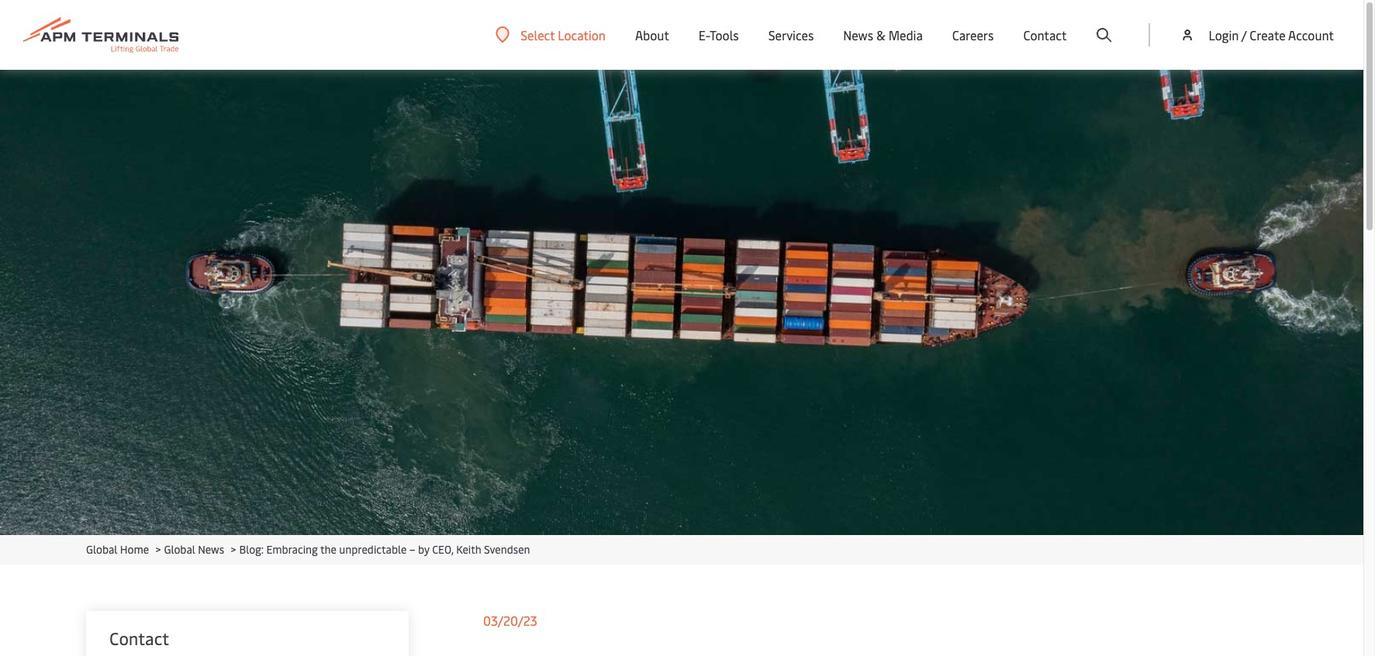 Task type: vqa. For each thing, say whether or not it's contained in the screenshot.
manage
no



Task type: locate. For each thing, give the bounding box(es) containing it.
1 vertical spatial news
[[198, 542, 224, 557]]

careers
[[952, 26, 994, 43]]

global left 'home'
[[86, 542, 117, 557]]

1 vertical spatial contact
[[109, 627, 169, 650]]

global
[[86, 542, 117, 557], [164, 542, 195, 557]]

>
[[155, 542, 161, 557], [231, 542, 236, 557]]

global home > global news > blog: embracing the unpredictable – by ceo, keith svendsen
[[86, 542, 530, 557]]

about button
[[635, 0, 669, 70]]

blog:
[[239, 542, 264, 557]]

login / create account
[[1209, 26, 1334, 43]]

0 horizontal spatial contact
[[109, 627, 169, 650]]

news
[[843, 26, 873, 43], [198, 542, 224, 557]]

e-tools button
[[699, 0, 739, 70]]

e-tools
[[699, 26, 739, 43]]

global right 'home'
[[164, 542, 195, 557]]

1 horizontal spatial global
[[164, 542, 195, 557]]

by
[[418, 542, 429, 557]]

create
[[1250, 26, 1286, 43]]

0 vertical spatial news
[[843, 26, 873, 43]]

0 horizontal spatial global
[[86, 542, 117, 557]]

account
[[1288, 26, 1334, 43]]

news left &
[[843, 26, 873, 43]]

1 horizontal spatial >
[[231, 542, 236, 557]]

the
[[320, 542, 337, 557]]

news left blog:
[[198, 542, 224, 557]]

select location button
[[496, 26, 606, 43]]

1 horizontal spatial contact
[[1023, 26, 1067, 43]]

/
[[1241, 26, 1247, 43]]

select
[[521, 26, 555, 43]]

> right 'home'
[[155, 542, 161, 557]]

global home link
[[86, 542, 149, 557]]

1 horizontal spatial news
[[843, 26, 873, 43]]

unpredictable
[[339, 542, 407, 557]]

0 horizontal spatial >
[[155, 542, 161, 557]]

contact
[[1023, 26, 1067, 43], [109, 627, 169, 650]]

> left blog:
[[231, 542, 236, 557]]

1 global from the left
[[86, 542, 117, 557]]

login / create account link
[[1180, 0, 1334, 70]]

0 horizontal spatial news
[[198, 542, 224, 557]]

news & media
[[843, 26, 923, 43]]

location
[[558, 26, 606, 43]]



Task type: describe. For each thing, give the bounding box(es) containing it.
–
[[409, 542, 415, 557]]

about
[[635, 26, 669, 43]]

svendsen
[[484, 542, 530, 557]]

ceo,
[[432, 542, 453, 557]]

contact button
[[1023, 0, 1067, 70]]

services
[[768, 26, 814, 43]]

careers button
[[952, 0, 994, 70]]

03/20/23
[[483, 612, 537, 629]]

global news link
[[164, 542, 224, 557]]

tools
[[710, 26, 739, 43]]

login
[[1209, 26, 1239, 43]]

keith blog image
[[0, 70, 1363, 535]]

embracing
[[266, 542, 318, 557]]

e-
[[699, 26, 710, 43]]

news inside popup button
[[843, 26, 873, 43]]

home
[[120, 542, 149, 557]]

keith
[[456, 542, 481, 557]]

0 vertical spatial contact
[[1023, 26, 1067, 43]]

news & media button
[[843, 0, 923, 70]]

media
[[889, 26, 923, 43]]

2 global from the left
[[164, 542, 195, 557]]

select location
[[521, 26, 606, 43]]

services button
[[768, 0, 814, 70]]

2 > from the left
[[231, 542, 236, 557]]

&
[[876, 26, 885, 43]]

1 > from the left
[[155, 542, 161, 557]]

03/20/23 contact
[[109, 612, 537, 650]]

contact inside 03/20/23 contact
[[109, 627, 169, 650]]



